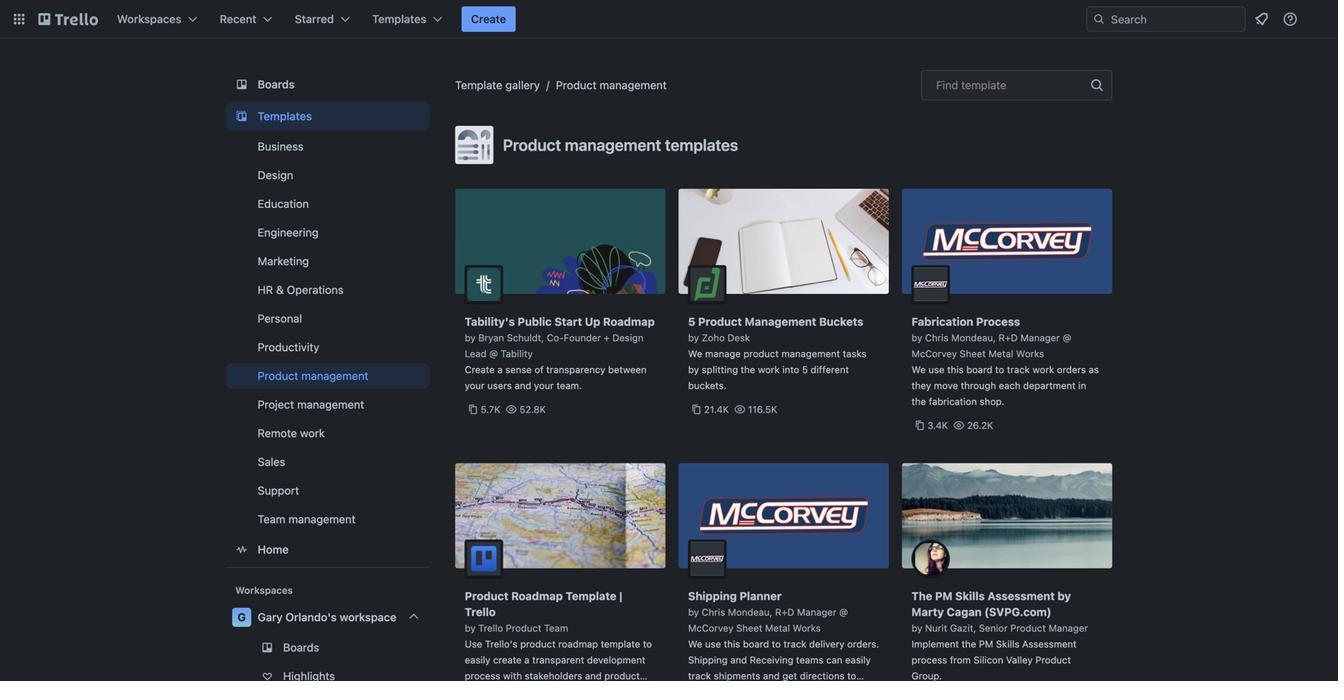 Task type: describe. For each thing, give the bounding box(es) containing it.
roadmap inside product roadmap template | trello by trello product team use trello's product roadmap template to easily create a transparent development process with stakeholders and produ
[[511, 590, 563, 603]]

support
[[258, 484, 299, 497]]

project
[[258, 398, 294, 411]]

1 your from the left
[[465, 380, 485, 391]]

lead
[[465, 348, 487, 359]]

a inside product roadmap template | trello by trello product team use trello's product roadmap template to easily create a transparent development process with stakeholders and produ
[[524, 655, 530, 666]]

in
[[1079, 380, 1087, 391]]

product up project
[[258, 369, 298, 382]]

2 your from the left
[[534, 380, 554, 391]]

hr & operations link
[[226, 277, 430, 303]]

0 horizontal spatial templates
[[258, 110, 312, 123]]

fabrication process by chris mondeau, r+d manager @ mccorvey sheet metal works we use this board to track work orders as they move through each department in the fabrication shop.
[[912, 315, 1099, 407]]

1 vertical spatial product management link
[[226, 363, 430, 389]]

open information menu image
[[1283, 11, 1299, 27]]

product down (svpg.com)
[[1011, 623, 1046, 634]]

project management
[[258, 398, 364, 411]]

department
[[1023, 380, 1076, 391]]

1 shipping from the top
[[688, 590, 737, 603]]

fabrication
[[912, 315, 974, 328]]

each
[[999, 380, 1021, 391]]

this for fabrication
[[948, 364, 964, 375]]

5.7k
[[481, 404, 501, 415]]

manager for planner
[[797, 607, 837, 618]]

template gallery
[[455, 78, 540, 92]]

templates link
[[226, 102, 430, 131]]

group.
[[912, 670, 942, 681]]

recent
[[220, 12, 257, 25]]

valley
[[1006, 655, 1033, 666]]

work inside fabrication process by chris mondeau, r+d manager @ mccorvey sheet metal works we use this board to track work orders as they move through each department in the fabrication shop.
[[1033, 364, 1055, 375]]

project management link
[[226, 392, 430, 417]]

receiving
[[750, 655, 794, 666]]

remote
[[258, 427, 297, 440]]

board for process
[[967, 364, 993, 375]]

1 horizontal spatial 5
[[802, 364, 808, 375]]

remote work link
[[226, 421, 430, 446]]

board image
[[232, 75, 251, 94]]

bryan schuldt, co-founder + design lead @ tability image
[[465, 265, 503, 304]]

metal for process
[[989, 348, 1014, 359]]

mccorvey for shipping
[[688, 623, 734, 634]]

product inside product roadmap template | trello by trello product team use trello's product roadmap template to easily create a transparent development process with stakeholders and produ
[[520, 639, 556, 650]]

0 vertical spatial 5
[[688, 315, 696, 328]]

chris for shipping
[[702, 607, 725, 618]]

back to home image
[[38, 6, 98, 32]]

trello product team image
[[465, 540, 503, 578]]

schuldt,
[[507, 332, 544, 343]]

remote work
[[258, 427, 325, 440]]

by inside fabrication process by chris mondeau, r+d manager @ mccorvey sheet metal works we use this board to track work orders as they move through each department in the fabrication shop.
[[912, 332, 923, 343]]

shipments
[[714, 670, 761, 681]]

fabrication
[[929, 396, 977, 407]]

0 horizontal spatial design
[[258, 169, 293, 182]]

desk
[[728, 332, 750, 343]]

by inside product roadmap template | trello by trello product team use trello's product roadmap template to easily create a transparent development process with stakeholders and produ
[[465, 623, 476, 634]]

product inside 5 product management buckets by zoho desk we manage product management tasks by splitting the work into 5 different buckets.
[[698, 315, 742, 328]]

0 vertical spatial product management
[[556, 78, 667, 92]]

1 vertical spatial skills
[[996, 639, 1020, 650]]

get
[[783, 670, 797, 681]]

|
[[619, 590, 623, 603]]

home
[[258, 543, 289, 556]]

to inside product roadmap template | trello by trello product team use trello's product roadmap template to easily create a transparent development process with stakeholders and produ
[[643, 639, 652, 650]]

primary element
[[0, 0, 1338, 38]]

@ for fabrication
[[1063, 332, 1072, 343]]

116.5k
[[748, 404, 778, 415]]

silicon
[[974, 655, 1004, 666]]

team inside product roadmap template | trello by trello product team use trello's product roadmap template to easily create a transparent development process with stakeholders and produ
[[544, 623, 568, 634]]

manage
[[705, 348, 741, 359]]

marketing link
[[226, 249, 430, 274]]

create
[[493, 655, 522, 666]]

management
[[745, 315, 817, 328]]

education
[[258, 197, 309, 210]]

by inside tability's public start up roadmap by bryan schuldt, co-founder + design lead @ tability create a sense of transparency between your users and your team.
[[465, 332, 476, 343]]

find
[[937, 78, 959, 92]]

marketing
[[258, 255, 309, 268]]

@ for shipping
[[839, 607, 848, 618]]

boards for second boards link from the bottom of the page
[[258, 78, 295, 91]]

switch to… image
[[11, 11, 27, 27]]

process
[[976, 315, 1021, 328]]

product inside 5 product management buckets by zoho desk we manage product management tasks by splitting the work into 5 different buckets.
[[744, 348, 779, 359]]

transparency
[[546, 364, 606, 375]]

bryan
[[478, 332, 504, 343]]

orders
[[1057, 364, 1086, 375]]

and down "receiving"
[[763, 670, 780, 681]]

co-
[[547, 332, 564, 343]]

hr
[[258, 283, 273, 296]]

stakeholders
[[525, 670, 583, 681]]

recent button
[[210, 6, 282, 32]]

0 vertical spatial assessment
[[988, 590, 1055, 603]]

track for process
[[1007, 364, 1030, 375]]

between
[[608, 364, 647, 375]]

this for shipping
[[724, 639, 741, 650]]

design inside tability's public start up roadmap by bryan schuldt, co-founder + design lead @ tability create a sense of transparency between your users and your team.
[[613, 332, 644, 343]]

template gallery link
[[455, 78, 540, 92]]

support link
[[226, 478, 430, 504]]

education link
[[226, 191, 430, 217]]

0 horizontal spatial work
[[300, 427, 325, 440]]

use
[[465, 639, 482, 650]]

marty
[[912, 606, 944, 619]]

founder
[[564, 332, 601, 343]]

of
[[535, 364, 544, 375]]

chris for fabrication
[[925, 332, 949, 343]]

through
[[961, 380, 996, 391]]

work inside 5 product management buckets by zoho desk we manage product management tasks by splitting the work into 5 different buckets.
[[758, 364, 780, 375]]

2 boards link from the top
[[226, 635, 430, 660]]

we for shipping
[[688, 639, 703, 650]]

senior
[[979, 623, 1008, 634]]

2 vertical spatial track
[[688, 670, 711, 681]]

52.8k
[[520, 404, 546, 415]]

as
[[1089, 364, 1099, 375]]

1 vertical spatial trello
[[478, 623, 503, 634]]

starred button
[[285, 6, 360, 32]]

workspace
[[340, 611, 397, 624]]

product right valley
[[1036, 655, 1071, 666]]

from
[[950, 655, 971, 666]]

up
[[585, 315, 601, 328]]

nurit gazit, senior product manager image
[[912, 540, 950, 578]]

find template
[[937, 78, 1007, 92]]

3.4k
[[928, 420, 948, 431]]

the inside 5 product management buckets by zoho desk we manage product management tasks by splitting the work into 5 different buckets.
[[741, 364, 756, 375]]

nurit
[[925, 623, 948, 634]]

sales
[[258, 455, 285, 468]]

zoho desk image
[[688, 265, 727, 304]]

manager for process
[[1021, 332, 1060, 343]]

0 horizontal spatial skills
[[956, 590, 985, 603]]

product management templates
[[503, 135, 738, 154]]

sheet for planner
[[736, 623, 763, 634]]

splitting
[[702, 364, 738, 375]]

1 boards link from the top
[[226, 70, 430, 99]]

chris mondeau, r+d manager @ mccorvey sheet metal works image
[[688, 540, 727, 578]]

engineering link
[[226, 220, 430, 245]]

productivity link
[[226, 335, 430, 360]]

team management link
[[226, 507, 430, 532]]

metal for planner
[[765, 623, 790, 634]]

the inside the pm skills assessment by marty cagan (svpg.com) by nurit gazit, senior product manager implement the pm skills assessment process from silicon valley product group.
[[962, 639, 977, 650]]

gary orlando's workspace
[[258, 611, 397, 624]]



Task type: locate. For each thing, give the bounding box(es) containing it.
track up teams
[[784, 639, 807, 650]]

0 vertical spatial metal
[[989, 348, 1014, 359]]

metal inside shipping planner by chris mondeau, r+d manager @ mccorvey sheet metal works we use this board to track delivery orders. shipping and receiving teams can easily track shipments and get directions
[[765, 623, 790, 634]]

skills up valley
[[996, 639, 1020, 650]]

mondeau, for process
[[952, 332, 996, 343]]

0 notifications image
[[1252, 10, 1272, 29]]

0 vertical spatial board
[[967, 364, 993, 375]]

1 vertical spatial use
[[705, 639, 721, 650]]

roadmap
[[558, 639, 598, 650]]

1 vertical spatial product management
[[258, 369, 369, 382]]

2 horizontal spatial the
[[962, 639, 977, 650]]

roadmap up the +
[[603, 315, 655, 328]]

manager up delivery
[[797, 607, 837, 618]]

product management up project management
[[258, 369, 369, 382]]

board up "receiving"
[[743, 639, 769, 650]]

1 easily from the left
[[465, 655, 491, 666]]

we inside shipping planner by chris mondeau, r+d manager @ mccorvey sheet metal works we use this board to track delivery orders. shipping and receiving teams can easily track shipments and get directions
[[688, 639, 703, 650]]

0 vertical spatial a
[[498, 364, 503, 375]]

chris inside shipping planner by chris mondeau, r+d manager @ mccorvey sheet metal works we use this board to track delivery orders. shipping and receiving teams can easily track shipments and get directions
[[702, 607, 725, 618]]

the inside fabrication process by chris mondeau, r+d manager @ mccorvey sheet metal works we use this board to track work orders as they move through each department in the fabrication shop.
[[912, 396, 926, 407]]

0 horizontal spatial the
[[741, 364, 756, 375]]

template inside product roadmap template | trello by trello product team use trello's product roadmap template to easily create a transparent development process with stakeholders and produ
[[601, 639, 640, 650]]

2 easily from the left
[[845, 655, 871, 666]]

team
[[258, 513, 285, 526], [544, 623, 568, 634]]

1 horizontal spatial chris
[[925, 332, 949, 343]]

@ inside fabrication process by chris mondeau, r+d manager @ mccorvey sheet metal works we use this board to track work orders as they move through each department in the fabrication shop.
[[1063, 332, 1072, 343]]

create up template gallery
[[471, 12, 506, 25]]

0 vertical spatial pm
[[935, 590, 953, 603]]

0 horizontal spatial mondeau,
[[728, 607, 773, 618]]

1 horizontal spatial @
[[839, 607, 848, 618]]

@ inside tability's public start up roadmap by bryan schuldt, co-founder + design lead @ tability create a sense of transparency between your users and your team.
[[489, 348, 498, 359]]

track for planner
[[784, 639, 807, 650]]

manager up "orders"
[[1021, 332, 1060, 343]]

template left gallery
[[455, 78, 503, 92]]

2 horizontal spatial work
[[1033, 364, 1055, 375]]

shipping down chris mondeau, r+d manager @ mccorvey sheet metal works image
[[688, 590, 737, 603]]

@ up "orders"
[[1063, 332, 1072, 343]]

design link
[[226, 163, 430, 188]]

1 horizontal spatial r+d
[[999, 332, 1018, 343]]

assessment up valley
[[1023, 639, 1077, 650]]

product
[[556, 78, 597, 92], [503, 135, 561, 154], [698, 315, 742, 328], [258, 369, 298, 382], [465, 590, 509, 603], [506, 623, 542, 634], [1011, 623, 1046, 634], [1036, 655, 1071, 666]]

1 horizontal spatial your
[[534, 380, 554, 391]]

0 vertical spatial we
[[688, 348, 703, 359]]

metal inside fabrication process by chris mondeau, r+d manager @ mccorvey sheet metal works we use this board to track work orders as they move through each department in the fabrication shop.
[[989, 348, 1014, 359]]

business
[[258, 140, 304, 153]]

1 horizontal spatial board
[[967, 364, 993, 375]]

by inside shipping planner by chris mondeau, r+d manager @ mccorvey sheet metal works we use this board to track delivery orders. shipping and receiving teams can easily track shipments and get directions
[[688, 607, 699, 618]]

to inside shipping planner by chris mondeau, r+d manager @ mccorvey sheet metal works we use this board to track delivery orders. shipping and receiving teams can easily track shipments and get directions
[[772, 639, 781, 650]]

chris inside fabrication process by chris mondeau, r+d manager @ mccorvey sheet metal works we use this board to track work orders as they move through each department in the fabrication shop.
[[925, 332, 949, 343]]

search image
[[1093, 13, 1106, 25]]

1 horizontal spatial pm
[[979, 639, 994, 650]]

track left shipments on the right of the page
[[688, 670, 711, 681]]

sheet for process
[[960, 348, 986, 359]]

design down business
[[258, 169, 293, 182]]

0 horizontal spatial pm
[[935, 590, 953, 603]]

shipping up shipments on the right of the page
[[688, 655, 728, 666]]

0 vertical spatial mccorvey
[[912, 348, 957, 359]]

chris
[[925, 332, 949, 343], [702, 607, 725, 618]]

product management up product management templates
[[556, 78, 667, 92]]

different
[[811, 364, 849, 375]]

skills up cagan
[[956, 590, 985, 603]]

product management icon image
[[455, 126, 494, 164]]

1 horizontal spatial to
[[772, 639, 781, 650]]

and
[[515, 380, 531, 391], [731, 655, 747, 666], [585, 670, 602, 681], [763, 670, 780, 681]]

sales link
[[226, 449, 430, 475]]

1 horizontal spatial team
[[544, 623, 568, 634]]

templates
[[665, 135, 738, 154]]

directions
[[800, 670, 845, 681]]

can
[[827, 655, 843, 666]]

5 product management buckets by zoho desk we manage product management tasks by splitting the work into 5 different buckets.
[[688, 315, 867, 391]]

1 horizontal spatial design
[[613, 332, 644, 343]]

track up each
[[1007, 364, 1030, 375]]

@
[[1063, 332, 1072, 343], [489, 348, 498, 359], [839, 607, 848, 618]]

1 vertical spatial shipping
[[688, 655, 728, 666]]

r+d inside fabrication process by chris mondeau, r+d manager @ mccorvey sheet metal works we use this board to track work orders as they move through each department in the fabrication shop.
[[999, 332, 1018, 343]]

this
[[948, 364, 964, 375], [724, 639, 741, 650]]

to inside fabrication process by chris mondeau, r+d manager @ mccorvey sheet metal works we use this board to track work orders as they move through each department in the fabrication shop.
[[996, 364, 1005, 375]]

r+d
[[999, 332, 1018, 343], [775, 607, 795, 618]]

mondeau, down process
[[952, 332, 996, 343]]

5 right into
[[802, 364, 808, 375]]

we for fabrication
[[912, 364, 926, 375]]

mondeau, inside fabrication process by chris mondeau, r+d manager @ mccorvey sheet metal works we use this board to track work orders as they move through each department in the fabrication shop.
[[952, 332, 996, 343]]

mccorvey down fabrication
[[912, 348, 957, 359]]

gazit,
[[950, 623, 976, 634]]

manager inside shipping planner by chris mondeau, r+d manager @ mccorvey sheet metal works we use this board to track delivery orders. shipping and receiving teams can easily track shipments and get directions
[[797, 607, 837, 618]]

workspaces inside popup button
[[117, 12, 182, 25]]

r+d down planner at the right bottom of page
[[775, 607, 795, 618]]

to up "receiving"
[[772, 639, 781, 650]]

1 vertical spatial design
[[613, 332, 644, 343]]

Search field
[[1106, 7, 1245, 31]]

r+d for planner
[[775, 607, 795, 618]]

process
[[912, 655, 948, 666], [465, 670, 501, 681]]

by
[[465, 332, 476, 343], [688, 332, 699, 343], [912, 332, 923, 343], [688, 364, 699, 375], [1058, 590, 1071, 603], [688, 607, 699, 618], [465, 623, 476, 634], [912, 623, 923, 634]]

0 horizontal spatial metal
[[765, 623, 790, 634]]

template inside the find template field
[[962, 78, 1007, 92]]

this inside fabrication process by chris mondeau, r+d manager @ mccorvey sheet metal works we use this board to track work orders as they move through each department in the fabrication shop.
[[948, 364, 964, 375]]

1 vertical spatial the
[[912, 396, 926, 407]]

product management link up product management templates
[[556, 78, 667, 92]]

product down desk
[[744, 348, 779, 359]]

1 vertical spatial chris
[[702, 607, 725, 618]]

1 horizontal spatial sheet
[[960, 348, 986, 359]]

trello up use
[[465, 606, 496, 619]]

0 vertical spatial template
[[962, 78, 1007, 92]]

1 horizontal spatial use
[[929, 364, 945, 375]]

track inside fabrication process by chris mondeau, r+d manager @ mccorvey sheet metal works we use this board to track work orders as they move through each department in the fabrication shop.
[[1007, 364, 1030, 375]]

templates inside dropdown button
[[372, 12, 427, 25]]

manager inside the pm skills assessment by marty cagan (svpg.com) by nurit gazit, senior product manager implement the pm skills assessment process from silicon valley product group.
[[1049, 623, 1088, 634]]

process down create
[[465, 670, 501, 681]]

0 vertical spatial @
[[1063, 332, 1072, 343]]

5
[[688, 315, 696, 328], [802, 364, 808, 375]]

0 horizontal spatial product
[[520, 639, 556, 650]]

0 horizontal spatial workspaces
[[117, 12, 182, 25]]

0 horizontal spatial r+d
[[775, 607, 795, 618]]

mondeau, down planner at the right bottom of page
[[728, 607, 773, 618]]

work down project management
[[300, 427, 325, 440]]

0 vertical spatial manager
[[1021, 332, 1060, 343]]

we
[[688, 348, 703, 359], [912, 364, 926, 375], [688, 639, 703, 650]]

a inside tability's public start up roadmap by bryan schuldt, co-founder + design lead @ tability create a sense of transparency between your users and your team.
[[498, 364, 503, 375]]

use for fabrication
[[929, 364, 945, 375]]

process inside product roadmap template | trello by trello product team use trello's product roadmap template to easily create a transparent development process with stakeholders and produ
[[465, 670, 501, 681]]

to for shipping
[[772, 639, 781, 650]]

g
[[238, 611, 246, 624]]

0 horizontal spatial team
[[258, 513, 285, 526]]

easily down "orders."
[[845, 655, 871, 666]]

1 horizontal spatial product management
[[556, 78, 667, 92]]

2 vertical spatial manager
[[1049, 623, 1088, 634]]

management
[[600, 78, 667, 92], [565, 135, 662, 154], [782, 348, 840, 359], [301, 369, 369, 382], [297, 398, 364, 411], [288, 513, 356, 526]]

sheet inside shipping planner by chris mondeau, r+d manager @ mccorvey sheet metal works we use this board to track delivery orders. shipping and receiving teams can easily track shipments and get directions
[[736, 623, 763, 634]]

5 down zoho desk icon
[[688, 315, 696, 328]]

chris mondeau, r+d manager @ mccorvey sheet metal works image
[[912, 265, 950, 304]]

1 horizontal spatial easily
[[845, 655, 871, 666]]

product up "zoho"
[[698, 315, 742, 328]]

transparent
[[532, 655, 584, 666]]

boards link up templates link
[[226, 70, 430, 99]]

the
[[912, 590, 933, 603]]

r+d down process
[[999, 332, 1018, 343]]

0 vertical spatial track
[[1007, 364, 1030, 375]]

create inside button
[[471, 12, 506, 25]]

0 horizontal spatial easily
[[465, 655, 491, 666]]

works
[[1016, 348, 1045, 359], [793, 623, 821, 634]]

users
[[487, 380, 512, 391]]

1 horizontal spatial track
[[784, 639, 807, 650]]

gary
[[258, 611, 283, 624]]

and down sense at the left bottom of the page
[[515, 380, 531, 391]]

works up department on the bottom right of page
[[1016, 348, 1045, 359]]

1 horizontal spatial product management link
[[556, 78, 667, 92]]

1 vertical spatial team
[[544, 623, 568, 634]]

delivery
[[809, 639, 845, 650]]

the down they
[[912, 396, 926, 407]]

board
[[967, 364, 993, 375], [743, 639, 769, 650]]

boards down orlando's
[[283, 641, 319, 654]]

use
[[929, 364, 945, 375], [705, 639, 721, 650]]

to up each
[[996, 364, 1005, 375]]

zoho
[[702, 332, 725, 343]]

the down the gazit,
[[962, 639, 977, 650]]

1 vertical spatial board
[[743, 639, 769, 650]]

1 vertical spatial boards link
[[226, 635, 430, 660]]

roadmap
[[603, 315, 655, 328], [511, 590, 563, 603]]

0 horizontal spatial use
[[705, 639, 721, 650]]

1 horizontal spatial this
[[948, 364, 964, 375]]

works inside fabrication process by chris mondeau, r+d manager @ mccorvey sheet metal works we use this board to track work orders as they move through each department in the fabrication shop.
[[1016, 348, 1045, 359]]

1 horizontal spatial templates
[[372, 12, 427, 25]]

mondeau, inside shipping planner by chris mondeau, r+d manager @ mccorvey sheet metal works we use this board to track delivery orders. shipping and receiving teams can easily track shipments and get directions
[[728, 607, 773, 618]]

use for shipping
[[705, 639, 721, 650]]

r+d for process
[[999, 332, 1018, 343]]

use inside shipping planner by chris mondeau, r+d manager @ mccorvey sheet metal works we use this board to track delivery orders. shipping and receiving teams can easily track shipments and get directions
[[705, 639, 721, 650]]

0 vertical spatial use
[[929, 364, 945, 375]]

process inside the pm skills assessment by marty cagan (svpg.com) by nurit gazit, senior product manager implement the pm skills assessment process from silicon valley product group.
[[912, 655, 948, 666]]

productivity
[[258, 341, 319, 354]]

shop.
[[980, 396, 1005, 407]]

they
[[912, 380, 932, 391]]

a
[[498, 364, 503, 375], [524, 655, 530, 666]]

26.2k
[[967, 420, 994, 431]]

product down trello product team icon
[[465, 590, 509, 603]]

create inside tability's public start up roadmap by bryan schuldt, co-founder + design lead @ tability create a sense of transparency between your users and your team.
[[465, 364, 495, 375]]

a up users
[[498, 364, 503, 375]]

works for planner
[[793, 623, 821, 634]]

product management link down 'productivity' link
[[226, 363, 430, 389]]

0 vertical spatial product
[[744, 348, 779, 359]]

1 vertical spatial r+d
[[775, 607, 795, 618]]

0 horizontal spatial product management
[[258, 369, 369, 382]]

easily inside shipping planner by chris mondeau, r+d manager @ mccorvey sheet metal works we use this board to track delivery orders. shipping and receiving teams can easily track shipments and get directions
[[845, 655, 871, 666]]

2 horizontal spatial track
[[1007, 364, 1030, 375]]

your down of
[[534, 380, 554, 391]]

mccorvey up shipments on the right of the page
[[688, 623, 734, 634]]

0 vertical spatial the
[[741, 364, 756, 375]]

pm up silicon
[[979, 639, 994, 650]]

1 horizontal spatial work
[[758, 364, 780, 375]]

the right splitting
[[741, 364, 756, 375]]

boards link down gary orlando's workspace
[[226, 635, 430, 660]]

Find template field
[[921, 70, 1113, 100]]

use up shipments on the right of the page
[[705, 639, 721, 650]]

&
[[276, 283, 284, 296]]

into
[[783, 364, 800, 375]]

1 horizontal spatial template
[[566, 590, 617, 603]]

this up move
[[948, 364, 964, 375]]

this up shipments on the right of the page
[[724, 639, 741, 650]]

0 vertical spatial process
[[912, 655, 948, 666]]

this inside shipping planner by chris mondeau, r+d manager @ mccorvey sheet metal works we use this board to track delivery orders. shipping and receiving teams can easily track shipments and get directions
[[724, 639, 741, 650]]

hr & operations
[[258, 283, 344, 296]]

boards right the board icon
[[258, 78, 295, 91]]

2 vertical spatial we
[[688, 639, 703, 650]]

template inside product roadmap template | trello by trello product team use trello's product roadmap template to easily create a transparent development process with stakeholders and produ
[[566, 590, 617, 603]]

works up delivery
[[793, 623, 821, 634]]

and up shipments on the right of the page
[[731, 655, 747, 666]]

tability's public start up roadmap by bryan schuldt, co-founder + design lead @ tability create a sense of transparency between your users and your team.
[[465, 315, 655, 391]]

home image
[[232, 540, 251, 559]]

gary orlando (garyorlando) image
[[1310, 10, 1329, 29]]

we inside fabrication process by chris mondeau, r+d manager @ mccorvey sheet metal works we use this board to track work orders as they move through each department in the fabrication shop.
[[912, 364, 926, 375]]

operations
[[287, 283, 344, 296]]

metal down process
[[989, 348, 1014, 359]]

shipping planner by chris mondeau, r+d manager @ mccorvey sheet metal works we use this board to track delivery orders. shipping and receiving teams can easily track shipments and get directions 
[[688, 590, 879, 681]]

templates right starred popup button at the left top of page
[[372, 12, 427, 25]]

and down development
[[585, 670, 602, 681]]

0 vertical spatial shipping
[[688, 590, 737, 603]]

with
[[503, 670, 522, 681]]

0 horizontal spatial your
[[465, 380, 485, 391]]

r+d inside shipping planner by chris mondeau, r+d manager @ mccorvey sheet metal works we use this board to track delivery orders. shipping and receiving teams can easily track shipments and get directions
[[775, 607, 795, 618]]

design right the +
[[613, 332, 644, 343]]

0 vertical spatial works
[[1016, 348, 1045, 359]]

1 horizontal spatial product
[[744, 348, 779, 359]]

gallery
[[506, 78, 540, 92]]

public
[[518, 315, 552, 328]]

1 horizontal spatial works
[[1016, 348, 1045, 359]]

trello's
[[485, 639, 518, 650]]

0 vertical spatial design
[[258, 169, 293, 182]]

1 vertical spatial template
[[566, 590, 617, 603]]

template board image
[[232, 107, 251, 126]]

mondeau,
[[952, 332, 996, 343], [728, 607, 773, 618]]

board inside fabrication process by chris mondeau, r+d manager @ mccorvey sheet metal works we use this board to track work orders as they move through each department in the fabrication shop.
[[967, 364, 993, 375]]

and inside tability's public start up roadmap by bryan schuldt, co-founder + design lead @ tability create a sense of transparency between your users and your team.
[[515, 380, 531, 391]]

buckets.
[[688, 380, 727, 391]]

trello up trello's
[[478, 623, 503, 634]]

mccorvey inside shipping planner by chris mondeau, r+d manager @ mccorvey sheet metal works we use this board to track delivery orders. shipping and receiving teams can easily track shipments and get directions
[[688, 623, 734, 634]]

0 horizontal spatial process
[[465, 670, 501, 681]]

product right gallery
[[556, 78, 597, 92]]

team up roadmap
[[544, 623, 568, 634]]

2 shipping from the top
[[688, 655, 728, 666]]

1 vertical spatial pm
[[979, 639, 994, 650]]

starred
[[295, 12, 334, 25]]

use up move
[[929, 364, 945, 375]]

design
[[258, 169, 293, 182], [613, 332, 644, 343]]

0 horizontal spatial track
[[688, 670, 711, 681]]

easily inside product roadmap template | trello by trello product team use trello's product roadmap template to easily create a transparent development process with stakeholders and produ
[[465, 655, 491, 666]]

work up department on the bottom right of page
[[1033, 364, 1055, 375]]

chris down fabrication
[[925, 332, 949, 343]]

mccorvey inside fabrication process by chris mondeau, r+d manager @ mccorvey sheet metal works we use this board to track work orders as they move through each department in the fabrication shop.
[[912, 348, 957, 359]]

1 horizontal spatial template
[[962, 78, 1007, 92]]

@ up delivery
[[839, 607, 848, 618]]

1 vertical spatial 5
[[802, 364, 808, 375]]

workspaces button
[[108, 6, 207, 32]]

management inside 5 product management buckets by zoho desk we manage product management tasks by splitting the work into 5 different buckets.
[[782, 348, 840, 359]]

1 vertical spatial mondeau,
[[728, 607, 773, 618]]

create
[[471, 12, 506, 25], [465, 364, 495, 375]]

product roadmap template | trello by trello product team use trello's product roadmap template to easily create a transparent development process with stakeholders and produ
[[465, 590, 652, 681]]

1 vertical spatial this
[[724, 639, 741, 650]]

engineering
[[258, 226, 319, 239]]

1 vertical spatial @
[[489, 348, 498, 359]]

your
[[465, 380, 485, 391], [534, 380, 554, 391]]

mondeau, for planner
[[728, 607, 773, 618]]

1 horizontal spatial mondeau,
[[952, 332, 996, 343]]

0 horizontal spatial @
[[489, 348, 498, 359]]

metal
[[989, 348, 1014, 359], [765, 623, 790, 634]]

works inside shipping planner by chris mondeau, r+d manager @ mccorvey sheet metal works we use this board to track delivery orders. shipping and receiving teams can easily track shipments and get directions
[[793, 623, 821, 634]]

1 vertical spatial sheet
[[736, 623, 763, 634]]

1 vertical spatial manager
[[797, 607, 837, 618]]

+
[[604, 332, 610, 343]]

roadmap up trello's
[[511, 590, 563, 603]]

a right create
[[524, 655, 530, 666]]

1 vertical spatial assessment
[[1023, 639, 1077, 650]]

board up through
[[967, 364, 993, 375]]

manager inside fabrication process by chris mondeau, r+d manager @ mccorvey sheet metal works we use this board to track work orders as they move through each department in the fabrication shop.
[[1021, 332, 1060, 343]]

21.4k
[[704, 404, 729, 415]]

template left |
[[566, 590, 617, 603]]

template up development
[[601, 639, 640, 650]]

easily
[[465, 655, 491, 666], [845, 655, 871, 666]]

assessment up (svpg.com)
[[988, 590, 1055, 603]]

process up group.
[[912, 655, 948, 666]]

we inside 5 product management buckets by zoho desk we manage product management tasks by splitting the work into 5 different buckets.
[[688, 348, 703, 359]]

metal up "receiving"
[[765, 623, 790, 634]]

board inside shipping planner by chris mondeau, r+d manager @ mccorvey sheet metal works we use this board to track delivery orders. shipping and receiving teams can easily track shipments and get directions
[[743, 639, 769, 650]]

0 horizontal spatial sheet
[[736, 623, 763, 634]]

sense
[[505, 364, 532, 375]]

sheet down planner at the right bottom of page
[[736, 623, 763, 634]]

0 horizontal spatial works
[[793, 623, 821, 634]]

manager down (svpg.com)
[[1049, 623, 1088, 634]]

works for process
[[1016, 348, 1045, 359]]

1 horizontal spatial metal
[[989, 348, 1014, 359]]

(svpg.com)
[[985, 606, 1052, 619]]

board for planner
[[743, 639, 769, 650]]

to up development
[[643, 639, 652, 650]]

create down lead
[[465, 364, 495, 375]]

product up trello's
[[506, 623, 542, 634]]

home link
[[226, 535, 430, 564]]

the pm skills assessment by marty cagan (svpg.com) by nurit gazit, senior product manager implement the pm skills assessment process from silicon valley product group.
[[912, 590, 1088, 681]]

0 vertical spatial roadmap
[[603, 315, 655, 328]]

1 vertical spatial we
[[912, 364, 926, 375]]

1 vertical spatial create
[[465, 364, 495, 375]]

0 vertical spatial templates
[[372, 12, 427, 25]]

boards for 2nd boards link from the top of the page
[[283, 641, 319, 654]]

1 horizontal spatial a
[[524, 655, 530, 666]]

implement
[[912, 639, 959, 650]]

product right product management icon
[[503, 135, 561, 154]]

chris down chris mondeau, r+d manager @ mccorvey sheet metal works image
[[702, 607, 725, 618]]

0 vertical spatial trello
[[465, 606, 496, 619]]

@ inside shipping planner by chris mondeau, r+d manager @ mccorvey sheet metal works we use this board to track delivery orders. shipping and receiving teams can easily track shipments and get directions
[[839, 607, 848, 618]]

template right find
[[962, 78, 1007, 92]]

use inside fabrication process by chris mondeau, r+d manager @ mccorvey sheet metal works we use this board to track work orders as they move through each department in the fabrication shop.
[[929, 364, 945, 375]]

sheet inside fabrication process by chris mondeau, r+d manager @ mccorvey sheet metal works we use this board to track work orders as they move through each department in the fabrication shop.
[[960, 348, 986, 359]]

1 vertical spatial workspaces
[[235, 585, 293, 596]]

to for fabrication
[[996, 364, 1005, 375]]

easily down use
[[465, 655, 491, 666]]

0 vertical spatial team
[[258, 513, 285, 526]]

@ down bryan
[[489, 348, 498, 359]]

product up transparent
[[520, 639, 556, 650]]

boards link
[[226, 70, 430, 99], [226, 635, 430, 660]]

0 vertical spatial template
[[455, 78, 503, 92]]

mccorvey for fabrication
[[912, 348, 957, 359]]

pm right the
[[935, 590, 953, 603]]

0 vertical spatial workspaces
[[117, 12, 182, 25]]

1 vertical spatial boards
[[283, 641, 319, 654]]

tasks
[[843, 348, 867, 359]]

your left users
[[465, 380, 485, 391]]

and inside product roadmap template | trello by trello product team use trello's product roadmap template to easily create a transparent development process with stakeholders and produ
[[585, 670, 602, 681]]

roadmap inside tability's public start up roadmap by bryan schuldt, co-founder + design lead @ tability create a sense of transparency between your users and your team.
[[603, 315, 655, 328]]

teams
[[796, 655, 824, 666]]

team down support
[[258, 513, 285, 526]]

work left into
[[758, 364, 780, 375]]

tability
[[501, 348, 533, 359]]

templates up business
[[258, 110, 312, 123]]

sheet up through
[[960, 348, 986, 359]]

0 horizontal spatial this
[[724, 639, 741, 650]]



Task type: vqa. For each thing, say whether or not it's contained in the screenshot.


